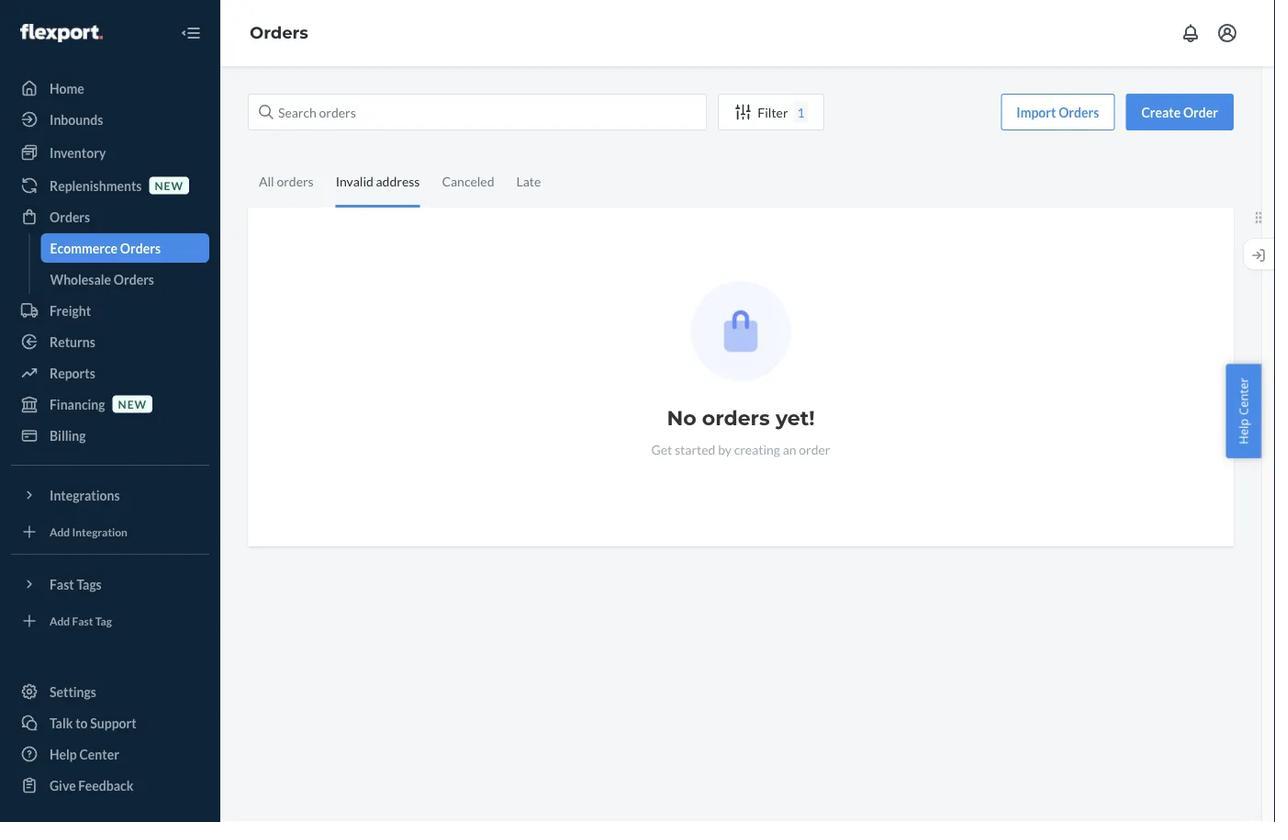 Task type: vqa. For each thing, say whether or not it's contained in the screenshot.
bottommost 'A'
no



Task type: locate. For each thing, give the bounding box(es) containing it.
talk to support
[[50, 715, 137, 731]]

add down fast tags
[[50, 614, 70, 627]]

import orders button
[[1001, 94, 1116, 130]]

1
[[798, 104, 805, 120]]

Search orders text field
[[248, 94, 707, 130]]

tag
[[95, 614, 112, 627]]

1 horizontal spatial orders link
[[250, 23, 309, 43]]

0 vertical spatial add
[[50, 525, 70, 538]]

1 vertical spatial fast
[[72, 614, 93, 627]]

orders inside ecommerce orders link
[[120, 240, 161, 256]]

integrations
[[50, 487, 120, 503]]

fast tags
[[50, 576, 102, 592]]

1 horizontal spatial new
[[155, 179, 184, 192]]

orders
[[277, 173, 314, 189], [703, 406, 770, 430]]

orders inside import orders 'button'
[[1059, 104, 1100, 120]]

0 vertical spatial help
[[1236, 418, 1252, 444]]

search image
[[259, 105, 274, 119]]

orders down ecommerce orders link
[[114, 271, 154, 287]]

orders for import orders
[[1059, 104, 1100, 120]]

freight link
[[11, 296, 209, 325]]

import orders
[[1017, 104, 1100, 120]]

0 vertical spatial orders
[[277, 173, 314, 189]]

invalid
[[336, 173, 374, 189]]

add integration
[[50, 525, 128, 538]]

give feedback button
[[11, 771, 209, 800]]

help center button
[[1227, 364, 1262, 458]]

settings
[[50, 684, 96, 699]]

invalid address
[[336, 173, 420, 189]]

2 add from the top
[[50, 614, 70, 627]]

returns link
[[11, 327, 209, 356]]

0 vertical spatial help center
[[1236, 378, 1252, 444]]

fast inside 'link'
[[72, 614, 93, 627]]

help
[[1236, 418, 1252, 444], [50, 746, 77, 762]]

yet!
[[776, 406, 815, 430]]

get started by creating an order
[[652, 441, 831, 457]]

help center
[[1236, 378, 1252, 444], [50, 746, 119, 762]]

help center link
[[11, 739, 209, 769]]

orders right all at the left top
[[277, 173, 314, 189]]

orders link up search icon
[[250, 23, 309, 43]]

orders inside wholesale orders link
[[114, 271, 154, 287]]

fast inside dropdown button
[[50, 576, 74, 592]]

1 add from the top
[[50, 525, 70, 538]]

create order link
[[1127, 94, 1235, 130]]

add for add fast tag
[[50, 614, 70, 627]]

new for financing
[[118, 397, 147, 411]]

empty list image
[[691, 281, 791, 381]]

orders
[[250, 23, 309, 43], [1059, 104, 1100, 120], [50, 209, 90, 225], [120, 240, 161, 256], [114, 271, 154, 287]]

1 horizontal spatial orders
[[703, 406, 770, 430]]

open account menu image
[[1217, 22, 1239, 44]]

help inside button
[[1236, 418, 1252, 444]]

add left "integration"
[[50, 525, 70, 538]]

orders for wholesale orders
[[114, 271, 154, 287]]

1 vertical spatial new
[[118, 397, 147, 411]]

no orders yet!
[[667, 406, 815, 430]]

add fast tag
[[50, 614, 112, 627]]

create
[[1142, 104, 1181, 120]]

0 vertical spatial center
[[1236, 378, 1252, 415]]

add inside 'link'
[[50, 614, 70, 627]]

1 horizontal spatial help
[[1236, 418, 1252, 444]]

1 vertical spatial add
[[50, 614, 70, 627]]

canceled
[[442, 173, 495, 189]]

wholesale
[[50, 271, 111, 287]]

help center inside button
[[1236, 378, 1252, 444]]

0 vertical spatial new
[[155, 179, 184, 192]]

0 horizontal spatial orders
[[277, 173, 314, 189]]

1 horizontal spatial center
[[1236, 378, 1252, 415]]

new down inventory link on the left top of the page
[[155, 179, 184, 192]]

1 vertical spatial orders
[[703, 406, 770, 430]]

0 horizontal spatial help center
[[50, 746, 119, 762]]

wholesale orders
[[50, 271, 154, 287]]

talk to support button
[[11, 708, 209, 738]]

1 horizontal spatial help center
[[1236, 378, 1252, 444]]

home
[[50, 80, 84, 96]]

orders link
[[250, 23, 309, 43], [11, 202, 209, 231]]

add
[[50, 525, 70, 538], [50, 614, 70, 627]]

by
[[718, 441, 732, 457]]

add fast tag link
[[11, 606, 209, 636]]

an
[[783, 441, 797, 457]]

replenishments
[[50, 178, 142, 193]]

new
[[155, 179, 184, 192], [118, 397, 147, 411]]

tags
[[77, 576, 102, 592]]

integrations button
[[11, 480, 209, 510]]

settings link
[[11, 677, 209, 706]]

0 horizontal spatial center
[[79, 746, 119, 762]]

import
[[1017, 104, 1057, 120]]

center
[[1236, 378, 1252, 415], [79, 746, 119, 762]]

fast left tags
[[50, 576, 74, 592]]

new down the reports link
[[118, 397, 147, 411]]

returns
[[50, 334, 95, 350]]

0 horizontal spatial new
[[118, 397, 147, 411]]

feedback
[[78, 778, 134, 793]]

1 vertical spatial help center
[[50, 746, 119, 762]]

0 vertical spatial fast
[[50, 576, 74, 592]]

create order
[[1142, 104, 1219, 120]]

fast left tag
[[72, 614, 93, 627]]

give
[[50, 778, 76, 793]]

orders up get started by creating an order
[[703, 406, 770, 430]]

orders right import
[[1059, 104, 1100, 120]]

freight
[[50, 303, 91, 318]]

billing
[[50, 428, 86, 443]]

close navigation image
[[180, 22, 202, 44]]

0 horizontal spatial help
[[50, 746, 77, 762]]

orders up wholesale orders link on the left top of page
[[120, 240, 161, 256]]

financing
[[50, 396, 105, 412]]

orders link up ecommerce orders
[[11, 202, 209, 231]]

0 horizontal spatial orders link
[[11, 202, 209, 231]]

1 vertical spatial center
[[79, 746, 119, 762]]

to
[[75, 715, 88, 731]]

fast
[[50, 576, 74, 592], [72, 614, 93, 627]]

center inside button
[[1236, 378, 1252, 415]]



Task type: describe. For each thing, give the bounding box(es) containing it.
order
[[799, 441, 831, 457]]

reports link
[[11, 358, 209, 388]]

inventory link
[[11, 138, 209, 167]]

home link
[[11, 73, 209, 103]]

fast tags button
[[11, 570, 209, 599]]

flexport logo image
[[20, 24, 103, 42]]

orders for no
[[703, 406, 770, 430]]

all
[[259, 173, 274, 189]]

ecommerce orders
[[50, 240, 161, 256]]

filter
[[758, 104, 789, 120]]

started
[[675, 441, 716, 457]]

support
[[90, 715, 137, 731]]

orders for ecommerce orders
[[120, 240, 161, 256]]

orders for all
[[277, 173, 314, 189]]

billing link
[[11, 421, 209, 450]]

creating
[[735, 441, 781, 457]]

1 vertical spatial orders link
[[11, 202, 209, 231]]

orders up search icon
[[250, 23, 309, 43]]

wholesale orders link
[[41, 265, 209, 294]]

new for replenishments
[[155, 179, 184, 192]]

ecommerce orders link
[[41, 233, 209, 263]]

give feedback
[[50, 778, 134, 793]]

talk
[[50, 715, 73, 731]]

add integration link
[[11, 517, 209, 547]]

filter 1
[[758, 104, 805, 120]]

integration
[[72, 525, 128, 538]]

get
[[652, 441, 673, 457]]

reports
[[50, 365, 95, 381]]

late
[[517, 173, 541, 189]]

all orders
[[259, 173, 314, 189]]

ecommerce
[[50, 240, 118, 256]]

inbounds
[[50, 112, 103, 127]]

order
[[1184, 104, 1219, 120]]

inbounds link
[[11, 105, 209, 134]]

1 vertical spatial help
[[50, 746, 77, 762]]

inventory
[[50, 145, 106, 160]]

address
[[376, 173, 420, 189]]

add for add integration
[[50, 525, 70, 538]]

orders up ecommerce on the top
[[50, 209, 90, 225]]

open notifications image
[[1180, 22, 1202, 44]]

0 vertical spatial orders link
[[250, 23, 309, 43]]

no
[[667, 406, 697, 430]]



